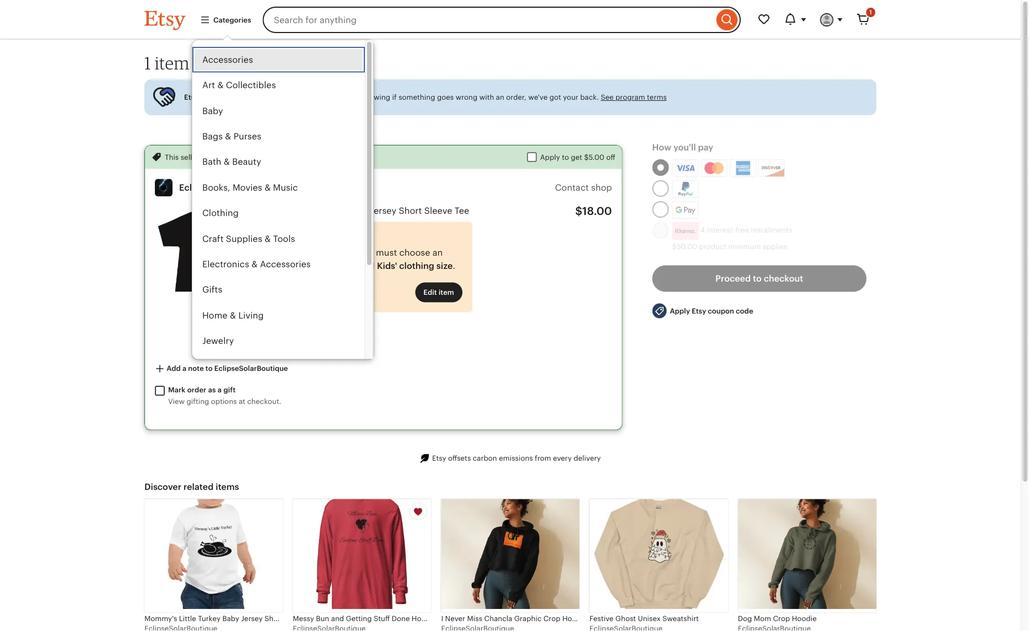 Task type: vqa. For each thing, say whether or not it's contained in the screenshot.
'packaging' inside 🎁 All orders come gift-box ready 🎀 Wrapped in 100% sustainable packaging ✏️ Add a free hand-written gift message 🎁 Add extra eco-gift wrapping for just £2 🌱 Perfect for growing plant cuttings 🛠️ Comes fully assembled
no



Task type: describe. For each thing, give the bounding box(es) containing it.
apply for apply to get $5.00 off
[[540, 153, 560, 161]]

code
[[736, 307, 754, 315]]

$ 18.00
[[576, 205, 612, 217]]

collectibles
[[226, 80, 276, 90]]

1 crop from the left
[[544, 615, 561, 623]]

paper & party supplies link
[[192, 354, 365, 380]]

apply etsy coupon code button
[[644, 299, 762, 324]]

paper & party supplies
[[202, 362, 298, 372]]

categories button
[[192, 10, 260, 30]]

installments
[[751, 226, 793, 235]]

eclipsesolarboutique link
[[179, 183, 270, 193]]

clothing link
[[192, 200, 365, 226]]

home
[[202, 311, 228, 320]]

baby link
[[192, 98, 365, 124]]

discover image
[[760, 162, 785, 177]]

gifts
[[202, 285, 222, 295]]

dog
[[738, 615, 752, 623]]

at
[[239, 397, 245, 406]]

graphic
[[515, 615, 542, 623]]

product
[[700, 242, 727, 251]]

bath
[[202, 157, 222, 167]]

beauty
[[232, 157, 261, 167]]

unisex
[[638, 615, 661, 623]]

note
[[188, 365, 204, 373]]

shop
[[274, 93, 292, 102]]

item for 1
[[155, 52, 190, 73]]

american express image
[[732, 161, 755, 175]]

etsy left purchase on the top left of page
[[184, 93, 199, 102]]

festive
[[590, 615, 614, 623]]

protection:
[[234, 93, 272, 102]]

bags & purses
[[202, 131, 262, 141]]

off
[[607, 153, 616, 161]]

contact shop button
[[555, 183, 612, 193]]

how
[[653, 142, 672, 152]]

this
[[317, 248, 332, 258]]

4
[[701, 226, 705, 235]]

in
[[193, 52, 208, 73]]

electronics & accessories
[[202, 259, 311, 269]]

bags
[[202, 131, 223, 141]]

to for proceed
[[753, 274, 762, 284]]

tee
[[483, 615, 494, 623]]

we've
[[529, 93, 548, 102]]

items
[[216, 482, 239, 492]]

to for apply
[[562, 153, 569, 161]]

tee
[[455, 206, 470, 216]]

tools
[[273, 234, 295, 244]]

bags & purses link
[[192, 124, 365, 149]]

i never miss chancla graphic crop hoodie
[[441, 615, 587, 623]]

jewelry
[[202, 336, 234, 346]]

a inside dropdown button
[[183, 365, 187, 373]]

interest-
[[707, 226, 736, 235]]

party
[[237, 362, 259, 372]]

electronics
[[202, 259, 249, 269]]

i never miss chancla graphic crop hoodie image
[[441, 500, 580, 610]]

0 vertical spatial your
[[212, 52, 248, 73]]

see
[[601, 93, 614, 102]]

paypal image
[[674, 182, 697, 196]]

to buy this item, you must choose an option for:
[[287, 248, 443, 271]]

contact shop
[[555, 183, 612, 193]]

apply etsy coupon code
[[670, 307, 754, 315]]

you inside to buy this item, you must choose an option for:
[[358, 248, 374, 258]]

google pay image
[[673, 202, 698, 218]]

purchase
[[200, 93, 232, 102]]

i never miss chancla graphic crop hoodie link
[[441, 500, 587, 632]]

etsy left offsets
[[432, 455, 446, 463]]

eclipsesolarboutique image
[[155, 179, 173, 197]]

electronics & accessories link
[[192, 252, 365, 277]]

$5.00
[[584, 153, 605, 161]]

as
[[208, 386, 216, 394]]

bath & beauty
[[202, 157, 261, 167]]

& for beauty
[[224, 157, 230, 167]]

books,
[[202, 183, 230, 193]]

1 vertical spatial an
[[232, 153, 240, 161]]

related
[[184, 482, 214, 492]]

& for purses
[[225, 131, 231, 141]]

music
[[273, 183, 298, 193]]

on
[[335, 93, 344, 102]]

getting
[[346, 615, 372, 623]]

pay
[[699, 142, 714, 152]]

books, movies & music link
[[192, 175, 365, 200]]

1 vertical spatial supplies
[[261, 362, 298, 372]]

add options
[[287, 232, 338, 242]]

item for edit
[[439, 288, 454, 297]]

edit item button
[[415, 283, 463, 303]]

0 vertical spatial eclipsesolarboutique
[[179, 183, 270, 193]]

1 horizontal spatial accessories
[[260, 259, 311, 269]]

etsy offsets carbon emissions from every delivery
[[432, 455, 601, 463]]

craft
[[202, 234, 224, 244]]

eclipsesolarboutique inside dropdown button
[[214, 365, 288, 373]]

mastercard image
[[703, 161, 726, 175]]

1 item in your cart
[[145, 52, 280, 73]]

messy bun and getting stuff done hooded long-sleeve tee
[[293, 615, 494, 623]]

pay in 4 installments image
[[673, 222, 699, 240]]

my first thanksgiving jersey short sleeve tee image
[[155, 203, 267, 292]]

messy
[[293, 615, 314, 623]]

a inside the 'mark order as a gift view gifting options at checkout.'
[[218, 386, 222, 394]]

hoodie inside 'i never miss chancla graphic crop hoodie' link
[[563, 615, 587, 623]]

item,
[[335, 248, 356, 258]]

for:
[[317, 261, 331, 271]]

view
[[168, 397, 185, 406]]

etsy purchase protection: shop confidently on etsy knowing if something goes wrong with an order, we've got your back. see program terms
[[184, 93, 667, 102]]

discover related items
[[145, 482, 239, 492]]

festive ghost unisex sweatshirt
[[590, 615, 699, 623]]

offer
[[242, 153, 258, 161]]

see program terms link
[[601, 93, 667, 102]]



Task type: locate. For each thing, give the bounding box(es) containing it.
hoodie right mom
[[792, 615, 817, 623]]

1 for 1 item in your cart
[[145, 52, 151, 73]]

etsy
[[184, 93, 199, 102], [345, 93, 360, 102], [692, 307, 707, 315], [432, 455, 446, 463]]

shop
[[592, 183, 612, 193]]

an left 'offer'
[[232, 153, 240, 161]]

1 horizontal spatial apply
[[670, 307, 690, 315]]

coupon
[[708, 307, 735, 315]]

messy bun and getting stuff done hooded long-sleeve tee link
[[293, 500, 494, 632]]

0 vertical spatial accessories
[[202, 55, 253, 65]]

short
[[399, 206, 422, 216]]

craft supplies & tools link
[[192, 226, 365, 252]]

0 vertical spatial apply
[[540, 153, 560, 161]]

$
[[576, 205, 583, 217]]

clothing
[[400, 261, 435, 271]]

1 horizontal spatial a
[[218, 386, 222, 394]]

1 vertical spatial you
[[358, 248, 374, 258]]

purses
[[234, 131, 262, 141]]

home & living
[[202, 311, 264, 320]]

0 vertical spatial a
[[183, 365, 187, 373]]

menu
[[192, 40, 374, 380]]

etsy left coupon
[[692, 307, 707, 315]]

$50.00 product minimum applies
[[673, 242, 788, 251]]

& right 'art'
[[218, 80, 224, 90]]

applies
[[763, 242, 788, 251]]

menu inside "banner"
[[192, 40, 374, 380]]

to inside dropdown button
[[206, 365, 213, 373]]

apply left get
[[540, 153, 560, 161]]

1
[[870, 9, 873, 16], [145, 52, 151, 73]]

hoodie
[[563, 615, 587, 623], [792, 615, 817, 623]]

you left must
[[358, 248, 374, 258]]

0 horizontal spatial an
[[232, 153, 240, 161]]

add up the "mark"
[[167, 365, 181, 373]]

0 vertical spatial add
[[287, 232, 304, 242]]

apply to get $5.00 off
[[540, 153, 616, 161]]

goes
[[437, 93, 454, 102]]

your
[[212, 52, 248, 73], [563, 93, 579, 102]]

crop right mom
[[774, 615, 791, 623]]

0 horizontal spatial and
[[331, 615, 344, 623]]

and
[[359, 261, 375, 271], [331, 615, 344, 623]]

0 vertical spatial to
[[562, 153, 569, 161]]

options down gift
[[211, 397, 237, 406]]

knowing
[[361, 93, 391, 102]]

to right note
[[206, 365, 213, 373]]

home & living link
[[192, 303, 365, 328]]

2 horizontal spatial to
[[753, 274, 762, 284]]

apply left coupon
[[670, 307, 690, 315]]

0 horizontal spatial a
[[183, 365, 187, 373]]

0 horizontal spatial crop
[[544, 615, 561, 623]]

1 horizontal spatial hoodie
[[792, 615, 817, 623]]

& left "party"
[[229, 362, 235, 372]]

etsy inside dropdown button
[[692, 307, 707, 315]]

gift
[[224, 386, 236, 394]]

& for living
[[230, 311, 236, 320]]

& for party
[[229, 362, 235, 372]]

2 vertical spatial to
[[206, 365, 213, 373]]

1 link
[[851, 7, 877, 33]]

choose
[[400, 248, 430, 258]]

& for accessories
[[252, 259, 258, 269]]

None search field
[[263, 7, 741, 33]]

18.00
[[583, 205, 612, 217]]

you'll
[[674, 142, 696, 152]]

& down craft supplies & tools
[[252, 259, 258, 269]]

craft supplies & tools
[[202, 234, 295, 244]]

0 horizontal spatial apply
[[540, 153, 560, 161]]

1 horizontal spatial your
[[563, 93, 579, 102]]

your up art & collectibles
[[212, 52, 248, 73]]

must
[[376, 248, 397, 258]]

and inside 'messy bun and getting stuff done hooded long-sleeve tee' link
[[331, 615, 344, 623]]

option
[[287, 261, 314, 271]]

1 horizontal spatial an
[[433, 248, 443, 258]]

menu containing accessories
[[192, 40, 374, 380]]

item inside button
[[439, 288, 454, 297]]

sweatshirt
[[663, 615, 699, 623]]

0 vertical spatial item
[[155, 52, 190, 73]]

every
[[553, 455, 572, 463]]

hoodie left festive
[[563, 615, 587, 623]]

1 horizontal spatial add
[[287, 232, 304, 242]]

your right got
[[563, 93, 579, 102]]

accessories down to
[[260, 259, 311, 269]]

1 hoodie from the left
[[563, 615, 587, 623]]

and kids' clothing size .
[[357, 261, 456, 271]]

add inside add a note to eclipsesolarboutique dropdown button
[[167, 365, 181, 373]]

an up "size"
[[433, 248, 443, 258]]

and left kids'
[[359, 261, 375, 271]]

banner containing accessories
[[125, 0, 897, 380]]

0 horizontal spatial hoodie
[[563, 615, 587, 623]]

hoodie inside 'dog mom crop hoodie' link
[[792, 615, 817, 623]]

accessories up art & collectibles
[[202, 55, 253, 65]]

0 horizontal spatial 1
[[145, 52, 151, 73]]

kids'
[[377, 261, 397, 271]]

gifting
[[187, 397, 209, 406]]

0 vertical spatial supplies
[[226, 234, 262, 244]]

cart
[[251, 52, 280, 73]]

& right "bath"
[[224, 157, 230, 167]]

1 vertical spatial item
[[439, 288, 454, 297]]

1 vertical spatial apply
[[670, 307, 690, 315]]

apply for apply etsy coupon code
[[670, 307, 690, 315]]

get
[[571, 153, 583, 161]]

1 vertical spatial to
[[753, 274, 762, 284]]

& right home
[[230, 311, 236, 320]]

& right bags
[[225, 131, 231, 141]]

1 vertical spatial 1
[[145, 52, 151, 73]]

done
[[392, 615, 410, 623]]

messy bun and getting stuff done hooded long-sleeve tee image
[[293, 500, 432, 610]]

crop right "graphic"
[[544, 615, 561, 623]]

proceed to checkout
[[716, 274, 804, 284]]

discover
[[145, 482, 181, 492]]

0 vertical spatial options
[[306, 232, 338, 242]]

options inside the 'mark order as a gift view gifting options at checkout.'
[[211, 397, 237, 406]]

$50.00
[[673, 242, 698, 251]]

edit
[[424, 288, 437, 297]]

item
[[155, 52, 190, 73], [439, 288, 454, 297]]

i
[[441, 615, 444, 623]]

jewelry link
[[192, 328, 365, 354]]

dog mom crop hoodie
[[738, 615, 817, 623]]

0 vertical spatial you
[[218, 153, 230, 161]]

my first thanksgiving jersey short sleeve tee link
[[277, 206, 470, 216]]

4 interest-free installments
[[699, 226, 793, 235]]

buy
[[299, 248, 315, 258]]

& left tools
[[265, 234, 271, 244]]

1 for 1
[[870, 9, 873, 16]]

sent
[[201, 153, 216, 161]]

to right the proceed
[[753, 274, 762, 284]]

0 horizontal spatial your
[[212, 52, 248, 73]]

bath & beauty link
[[192, 149, 365, 175]]

an
[[496, 93, 505, 102], [232, 153, 240, 161], [433, 248, 443, 258]]

0 horizontal spatial options
[[211, 397, 237, 406]]

minimum
[[729, 242, 761, 251]]

1 horizontal spatial crop
[[774, 615, 791, 623]]

to left get
[[562, 153, 569, 161]]

visa image
[[676, 163, 695, 173]]

order
[[187, 386, 207, 394]]

1 horizontal spatial you
[[358, 248, 374, 258]]

1 horizontal spatial options
[[306, 232, 338, 242]]

supplies down "jewelry" link
[[261, 362, 298, 372]]

1 vertical spatial add
[[167, 365, 181, 373]]

baby
[[202, 106, 223, 116]]

1 vertical spatial your
[[563, 93, 579, 102]]

a left note
[[183, 365, 187, 373]]

proceed
[[716, 274, 751, 284]]

0 vertical spatial 1
[[870, 9, 873, 16]]

emissions
[[499, 455, 533, 463]]

1 vertical spatial a
[[218, 386, 222, 394]]

first
[[292, 206, 310, 216]]

options up this
[[306, 232, 338, 242]]

banner
[[125, 0, 897, 380]]

item right edit
[[439, 288, 454, 297]]

carbon
[[473, 455, 497, 463]]

never
[[445, 615, 466, 623]]

etsy right on
[[345, 93, 360, 102]]

thanksgiving
[[312, 206, 368, 216]]

an inside to buy this item, you must choose an option for:
[[433, 248, 443, 258]]

0 horizontal spatial item
[[155, 52, 190, 73]]

1 horizontal spatial and
[[359, 261, 375, 271]]

1 vertical spatial options
[[211, 397, 237, 406]]

& for collectibles
[[218, 80, 224, 90]]

and right bun
[[331, 615, 344, 623]]

contact
[[555, 183, 589, 193]]

you right sent
[[218, 153, 230, 161]]

confidently
[[294, 93, 333, 102]]

add a note to eclipsesolarboutique button
[[147, 359, 296, 379]]

2 horizontal spatial an
[[496, 93, 505, 102]]

1 vertical spatial eclipsesolarboutique
[[214, 365, 288, 373]]

Search for anything text field
[[263, 7, 714, 33]]

1 vertical spatial and
[[331, 615, 344, 623]]

my first thanksgiving jersey short sleeve tee
[[277, 206, 470, 216]]

2 vertical spatial an
[[433, 248, 443, 258]]

a right as
[[218, 386, 222, 394]]

1 vertical spatial accessories
[[260, 259, 311, 269]]

0 vertical spatial an
[[496, 93, 505, 102]]

mommy's little turkey baby jersey short sleeve tee. thanksgiving and fall baby wear image
[[145, 500, 283, 610]]

2 hoodie from the left
[[792, 615, 817, 623]]

2 crop from the left
[[774, 615, 791, 623]]

this
[[165, 153, 179, 161]]

add up to
[[287, 232, 304, 242]]

my
[[277, 206, 289, 216]]

sleeve
[[425, 206, 453, 216]]

hooded
[[412, 615, 439, 623]]

0 horizontal spatial add
[[167, 365, 181, 373]]

if
[[392, 93, 397, 102]]

sleeve
[[459, 615, 481, 623]]

got
[[550, 93, 562, 102]]

0 vertical spatial and
[[359, 261, 375, 271]]

ghost
[[616, 615, 636, 623]]

add for add a note to eclipsesolarboutique
[[167, 365, 181, 373]]

supplies up electronics & accessories
[[226, 234, 262, 244]]

to inside button
[[753, 274, 762, 284]]

living
[[238, 311, 264, 320]]

to
[[287, 248, 297, 258]]

0 horizontal spatial to
[[206, 365, 213, 373]]

festive ghost unisex sweatshirt image
[[590, 500, 728, 610]]

1 horizontal spatial to
[[562, 153, 569, 161]]

size
[[437, 261, 453, 271]]

& left music at the top left
[[265, 183, 271, 193]]

seller
[[181, 153, 199, 161]]

1 horizontal spatial 1
[[870, 9, 873, 16]]

apply inside dropdown button
[[670, 307, 690, 315]]

mark
[[168, 386, 186, 394]]

1 horizontal spatial item
[[439, 288, 454, 297]]

0 horizontal spatial you
[[218, 153, 230, 161]]

movies
[[233, 183, 262, 193]]

with
[[480, 93, 494, 102]]

an right with
[[496, 93, 505, 102]]

item left in
[[155, 52, 190, 73]]

add for add options
[[287, 232, 304, 242]]

accessories
[[202, 55, 253, 65], [260, 259, 311, 269]]

0 horizontal spatial accessories
[[202, 55, 253, 65]]

dog mom crop hoodie image
[[738, 500, 877, 610]]

supplies
[[226, 234, 262, 244], [261, 362, 298, 372]]

art & collectibles link
[[192, 73, 365, 98]]



